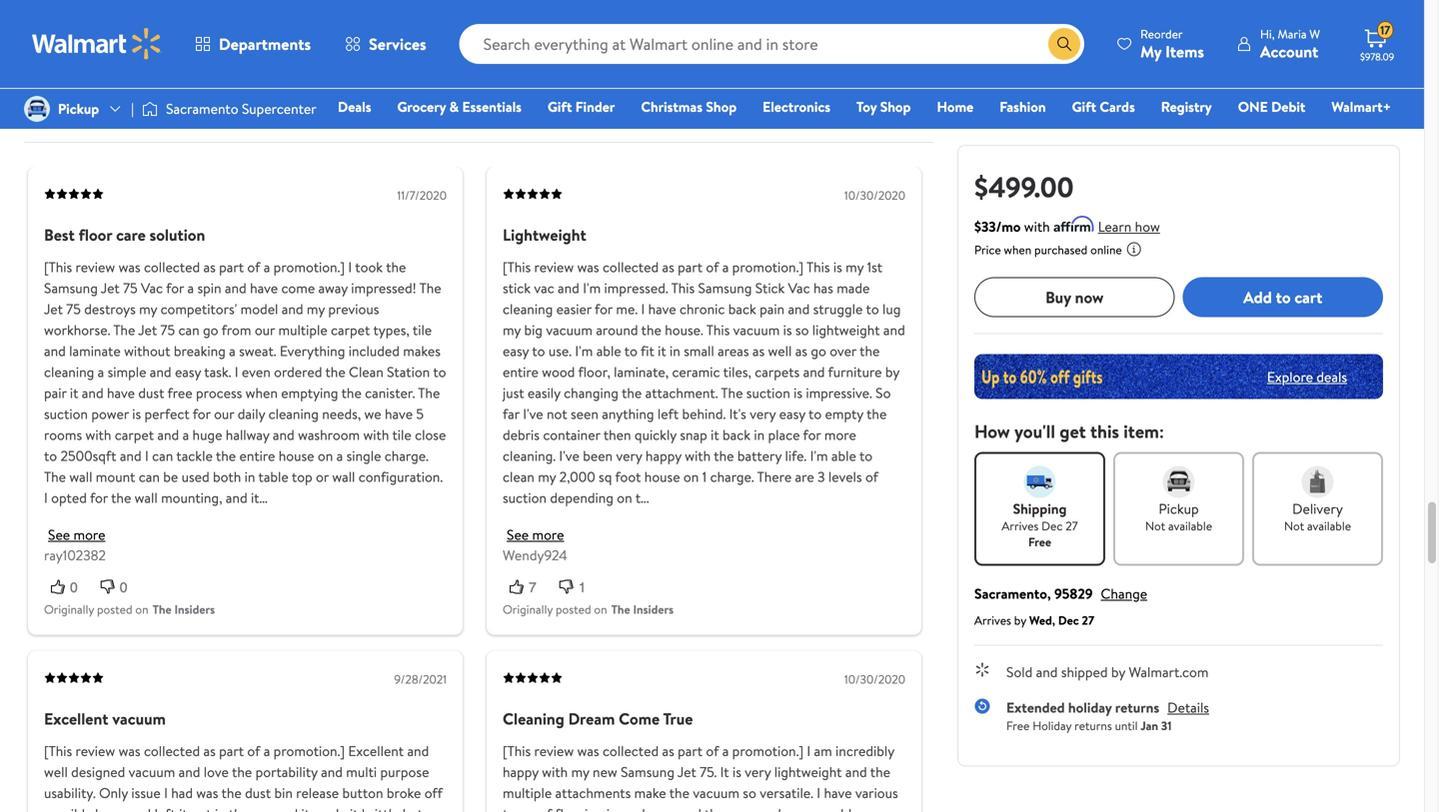 Task type: describe. For each thing, give the bounding box(es) containing it.
with up price when purchased online on the top right
[[1024, 217, 1050, 236]]

and down bin
[[276, 805, 298, 813]]

of for excellent vacuum
[[247, 742, 260, 761]]

my left big
[[503, 320, 521, 340]]

vacuum (175)
[[40, 44, 121, 63]]

types,
[[373, 320, 410, 340]]

up to sixty percent off deals. shop now. image
[[975, 354, 1384, 399]]

jet up destroys on the top left of page
[[101, 278, 120, 298]]

charging (44)
[[40, 84, 126, 103]]

1 vertical spatial i'm
[[575, 341, 593, 361]]

i down "issue"
[[147, 805, 151, 813]]

and down incredibly in the bottom of the page
[[846, 763, 867, 782]]

entire inside the [this review was collected as part of a promotion.] i took the samsung jet 75 vac for a spin and have come away impressed! the jet 75 destroys my competitors' model and my previous workhorse. the jet 75 can go from our multiple carpet types, tile and laminate without breaking a sweat. everything included makes cleaning a simple and easy task. i even ordered the clean station to pair it and have dust free process when emptying the canister. the suction power is perfect for our daily cleaning needs, we have 5 rooms with carpet and a huge hallway and washroom with tile close to 2500sqft and i can tackle the entire house on a single charge. the wall mount can be used both in table top or wall configuration. i opted for the wall mounting, and it...
[[239, 446, 275, 466]]

0 vertical spatial can
[[178, 320, 200, 340]]

away
[[318, 278, 348, 298]]

now
[[1075, 286, 1104, 308]]

not for pickup
[[1146, 518, 1166, 535]]

and up purpose
[[407, 742, 429, 761]]

0 vertical spatial tile
[[413, 320, 432, 340]]

a down from
[[229, 341, 236, 361]]

promotion.] for excellent vacuum
[[274, 742, 345, 761]]

the up home
[[670, 784, 690, 803]]

house inside the [this review was collected as part of a promotion.] i took the samsung jet 75 vac for a spin and have come away impressed! the jet 75 destroys my competitors' model and my previous workhorse. the jet 75 can go from our multiple carpet types, tile and laminate without breaking a sweat. everything included makes cleaning a simple and easy task. i even ordered the clean station to pair it and have dust free process when emptying the canister. the suction power is perfect for our daily cleaning needs, we have 5 rooms with carpet and a huge hallway and washroom with tile close to 2500sqft and i can tackle the entire house on a single charge. the wall mount can be used both in table top or wall configuration. i opted for the wall mounting, and it...
[[279, 446, 314, 466]]

process
[[196, 383, 242, 403]]

jet up without
[[138, 320, 157, 340]]

my right destroys on the top left of page
[[139, 299, 157, 319]]

tackle
[[176, 446, 213, 466]]

a inside [this review was collected as part of a promotion.] this is my 1st stick vac and i'm impressed. this samsung stick vac has made cleaning easier for me. i have chronic back pain and struggle to lug my big vacuum around the house. this vacuum is so lightweight and easy to use. i'm able to fit it in small areas as well as go over the entire wood floor, laminate, ceramic tiles, carpets and furniture by just easily changing the attachment. the suction is impressive. so far i've not seen anything left behind. it's very easy to empty the debris container then quickly snap it back in place for more cleaning. i've been very happy with the battery life. i'm able to clean my 2,000 sq foot house on 1 charge. there are 3 levels of suction depending on t...
[[722, 257, 729, 277]]

31
[[1162, 718, 1172, 735]]

part for best floor care solution
[[219, 257, 244, 277]]

was for cleaning dream come true
[[577, 742, 599, 761]]

the down 75.
[[705, 805, 725, 813]]

2 vertical spatial i'm
[[810, 446, 828, 466]]

1 horizontal spatial our
[[255, 320, 275, 340]]

buy now button
[[975, 277, 1175, 317]]

promotion.] for lightweight
[[732, 257, 804, 277]]

a inside [this review was collected as part of a promotion.] i am incredibly happy with my new samsung jet 75. it is very lightweight and the multiple attachments make the vacuum so versatile. i have various types of flooring in my home and the vacuum has no prob
[[722, 742, 729, 761]]

the left sun at the left bottom
[[229, 805, 249, 813]]

gift for gift finder
[[548, 97, 572, 116]]

hi, maria w account
[[1261, 25, 1321, 62]]

multiple inside the [this review was collected as part of a promotion.] i took the samsung jet 75 vac for a spin and have come away impressed! the jet 75 destroys my competitors' model and my previous workhorse. the jet 75 can go from our multiple carpet types, tile and laminate without breaking a sweat. everything included makes cleaning a simple and easy task. i even ordered the clean station to pair it and have dust free process when emptying the canister. the suction power is perfect for our daily cleaning needs, we have 5 rooms with carpet and a huge hallway and washroom with tile close to 2500sqft and i can tackle the entire house on a single charge. the wall mount can be used both in table top or wall configuration. i opted for the wall mounting, and it...
[[278, 320, 328, 340]]

the down love
[[221, 784, 242, 803]]

1 horizontal spatial cleaning
[[269, 404, 319, 424]]

struggle
[[813, 299, 863, 319]]

the inside [this review was collected as part of a promotion.] this is my 1st stick vac and i'm impressed. this samsung stick vac has made cleaning easier for me. i have chronic back pain and struggle to lug my big vacuum around the house. this vacuum is so lightweight and easy to use. i'm able to fit it in small areas as well as go over the entire wood floor, laminate, ceramic tiles, carpets and furniture by just easily changing the attachment. the suction is impressive. so far i've not seen anything left behind. it's very easy to empty the debris container then quickly snap it back in place for more cleaning. i've been very happy with the battery life. i'm able to clean my 2,000 sq foot house on 1 charge. there are 3 levels of suction depending on t...
[[721, 383, 743, 403]]

vacuum down easier
[[546, 320, 593, 340]]

house inside [this review was collected as part of a promotion.] this is my 1st stick vac and i'm impressed. this samsung stick vac has made cleaning easier for me. i have chronic back pain and struggle to lug my big vacuum around the house. this vacuum is so lightweight and easy to use. i'm able to fit it in small areas as well as go over the entire wood floor, laminate, ceramic tiles, carpets and furniture by just easily changing the attachment. the suction is impressive. so far i've not seen anything left behind. it's very easy to empty the debris container then quickly snap it back in place for more cleaning. i've been very happy with the battery life. i'm able to clean my 2,000 sq foot house on 1 charge. there are 3 levels of suction depending on t...
[[645, 467, 680, 487]]

1 inside button
[[579, 580, 586, 596]]

intent image for delivery image
[[1302, 466, 1334, 498]]

0 vertical spatial back
[[728, 299, 756, 319]]

jet up workhorse.
[[44, 299, 63, 319]]

17
[[1381, 22, 1391, 39]]

part for cleaning dream come true
[[678, 742, 703, 761]]

be
[[163, 467, 178, 487]]

list item containing suction
[[263, 38, 369, 70]]

and down without
[[150, 362, 172, 382]]

to up levels
[[860, 446, 873, 466]]

free for extended
[[1007, 718, 1030, 735]]

originally for best floor care solution
[[44, 601, 94, 618]]

have left 5 at the left of the page
[[385, 404, 413, 424]]

essentials
[[462, 97, 522, 116]]

[this review was collected as part of a promotion.] i am incredibly happy with my new samsung jet 75. it is very lightweight and the multiple attachments make the vacuum so versatile. i have various types of flooring in my home and the vacuum has no prob
[[503, 742, 899, 813]]

ease of use (80)
[[393, 44, 497, 63]]

the left 'battery' at right
[[714, 446, 734, 466]]

list item containing battery
[[145, 38, 255, 70]]

and down perfect at the left
[[157, 425, 179, 445]]

of for cleaning dream come true
[[706, 742, 719, 761]]

dec inside sacramento, 95829 change arrives by wed, dec 27
[[1059, 612, 1079, 629]]

attachments
[[537, 44, 615, 63]]

to left fit in the top left of the page
[[625, 341, 638, 361]]

love
[[204, 763, 229, 782]]

0 vertical spatial able
[[596, 341, 621, 361]]

suction
[[279, 44, 325, 63]]

item:
[[1124, 419, 1165, 444]]

left inside [this review was collected as part of a promotion.] this is my 1st stick vac and i'm impressed. this samsung stick vac has made cleaning easier for me. i have chronic back pain and struggle to lug my big vacuum around the house. this vacuum is so lightweight and easy to use. i'm able to fit it in small areas as well as go over the entire wood floor, laminate, ceramic tiles, carpets and furniture by just easily changing the attachment. the suction is impressive. so far i've not seen anything left behind. it's very easy to empty the debris container then quickly snap it back in place for more cleaning. i've been very happy with the battery life. i'm able to clean my 2,000 sq foot house on 1 charge. there are 3 levels of suction depending on t...
[[658, 404, 679, 424]]

2 horizontal spatial this
[[807, 257, 830, 277]]

charge. inside the [this review was collected as part of a promotion.] i took the samsung jet 75 vac for a spin and have come away impressed! the jet 75 destroys my competitors' model and my previous workhorse. the jet 75 can go from our multiple carpet types, tile and laminate without breaking a sweat. everything included makes cleaning a simple and easy task. i even ordered the clean station to pair it and have dust free process when emptying the canister. the suction power is perfect for our daily cleaning needs, we have 5 rooms with carpet and a huge hallway and washroom with tile close to 2500sqft and i can tackle the entire house on a single charge. the wall mount can be used both in table top or wall configuration. i opted for the wall mounting, and it...
[[385, 446, 429, 466]]

cart
[[1295, 286, 1323, 308]]

2 horizontal spatial by
[[1112, 663, 1126, 682]]

a up model
[[264, 257, 270, 277]]

review for best floor care solution
[[76, 257, 115, 277]]

a inside '[this review was collected as part of a promotion.] excellent and well designed vacuum and love the portability and multi purpose usability.  only issue i had was the dust bin release button broke off possibly because i left it out in the sun and it made it brittle'
[[264, 742, 270, 761]]

promotion.] for cleaning dream come true
[[732, 742, 804, 761]]

0 vertical spatial when
[[1004, 241, 1032, 258]]

1 horizontal spatial able
[[832, 446, 857, 466]]

a down "washroom" at the left bottom
[[337, 446, 343, 466]]

my down cleaning.
[[538, 467, 556, 487]]

walmart+
[[1332, 97, 1392, 116]]

0 vertical spatial excellent
[[44, 708, 108, 730]]

it's
[[729, 404, 747, 424]]

and up impressive.
[[803, 362, 825, 382]]

1 horizontal spatial wall
[[135, 488, 158, 508]]

has inside [this review was collected as part of a promotion.] this is my 1st stick vac and i'm impressed. this samsung stick vac has made cleaning easier for me. i have chronic back pain and struggle to lug my big vacuum around the house. this vacuum is so lightweight and easy to use. i'm able to fit it in small areas as well as go over the entire wood floor, laminate, ceramic tiles, carpets and furniture by just easily changing the attachment. the suction is impressive. so far i've not seen anything left behind. it's very easy to empty the debris container then quickly snap it back in place for more cleaning. i've been very happy with the battery life. i'm able to clean my 2,000 sq foot house on 1 charge. there are 3 levels of suction depending on t...
[[814, 278, 834, 298]]

intent image for pickup image
[[1163, 466, 1195, 498]]

2 vertical spatial can
[[139, 467, 160, 487]]

of right levels
[[866, 467, 879, 487]]

details button
[[1168, 698, 1210, 718]]

1 vertical spatial cleaning
[[44, 362, 94, 382]]

the up fit in the top left of the page
[[641, 320, 662, 340]]

(175)
[[92, 44, 121, 63]]

and right hallway
[[273, 425, 295, 445]]

(38) for cleaning (38)
[[223, 84, 247, 103]]

in up 'battery' at right
[[754, 425, 765, 445]]

far
[[503, 404, 520, 424]]

with up 2500sqft
[[85, 425, 111, 445]]

part for lightweight
[[678, 257, 703, 277]]

out
[[191, 805, 212, 813]]

2 0 button from the left
[[94, 577, 144, 597]]

purpose
[[380, 763, 429, 782]]

vacuum up designed
[[112, 708, 166, 730]]

excellent inside '[this review was collected as part of a promotion.] excellent and well designed vacuum and love the portability and multi purpose usability.  only issue i had was the dust bin release button broke off possibly because i left it out in the sun and it made it brittle'
[[348, 742, 404, 761]]

0 horizontal spatial this
[[671, 278, 695, 298]]

with down the we
[[363, 425, 389, 445]]

10/30/2020 for lightweight
[[845, 187, 906, 204]]

it down had
[[179, 805, 188, 813]]

gift cards
[[1072, 97, 1135, 116]]

wendy924
[[503, 546, 567, 565]]

attachments (71)
[[537, 44, 640, 63]]

versatile.
[[760, 784, 814, 803]]

impressive.
[[806, 383, 872, 403]]

w
[[1310, 25, 1321, 42]]

and right pain
[[788, 299, 810, 319]]

electronics link
[[754, 96, 840, 117]]

it inside the [this review was collected as part of a promotion.] i took the samsung jet 75 vac for a spin and have come away impressed! the jet 75 destroys my competitors' model and my previous workhorse. the jet 75 can go from our multiple carpet types, tile and laminate without breaking a sweat. everything included makes cleaning a simple and easy task. i even ordered the clean station to pair it and have dust free process when emptying the canister. the suction power is perfect for our daily cleaning needs, we have 5 rooms with carpet and a huge hallway and washroom with tile close to 2500sqft and i can tackle the entire house on a single charge. the wall mount can be used both in table top or wall configuration. i opted for the wall mounting, and it...
[[70, 383, 78, 403]]

my down away
[[307, 299, 325, 319]]

it
[[720, 763, 729, 782]]

to inside button
[[1276, 286, 1291, 308]]

add
[[1244, 286, 1272, 308]]

0 horizontal spatial returns
[[1075, 718, 1112, 735]]

vac
[[534, 278, 554, 298]]

for up the huge at the left bottom of page
[[193, 404, 211, 424]]

Walmart Site-Wide search field
[[459, 24, 1085, 64]]

home
[[642, 805, 676, 813]]

collected for cleaning dream come true
[[603, 742, 659, 761]]

was up out
[[196, 784, 218, 803]]

by inside [this review was collected as part of a promotion.] this is my 1st stick vac and i'm impressed. this samsung stick vac has made cleaning easier for me. i have chronic back pain and struggle to lug my big vacuum around the house. this vacuum is so lightweight and easy to use. i'm able to fit it in small areas as well as go over the entire wood floor, laminate, ceramic tiles, carpets and furniture by just easily changing the attachment. the suction is impressive. so far i've not seen anything left behind. it's very easy to empty the debris container then quickly snap it back in place for more cleaning. i've been very happy with the battery life. i'm able to clean my 2,000 sq foot house on 1 charge. there are 3 levels of suction depending on t...
[[886, 362, 900, 382]]

by inside sacramento, 95829 change arrives by wed, dec 27
[[1014, 612, 1027, 629]]

in inside '[this review was collected as part of a promotion.] excellent and well designed vacuum and love the portability and multi purpose usability.  only issue i had was the dust bin release button broke off possibly because i left it out in the sun and it made it brittle'
[[215, 805, 226, 813]]

a left spin at the left of page
[[187, 278, 194, 298]]

release
[[296, 784, 339, 803]]

included
[[349, 341, 400, 361]]

then
[[604, 425, 631, 445]]

christmas shop link
[[632, 96, 746, 117]]

0 for first 0 button
[[70, 580, 78, 596]]

2 horizontal spatial easy
[[779, 404, 806, 424]]

review for excellent vacuum
[[76, 742, 115, 761]]

review for cleaning dream come true
[[534, 742, 574, 761]]

is left 1st
[[834, 257, 843, 277]]

was for lightweight
[[577, 257, 599, 277]]

it right fit in the top left of the page
[[658, 341, 666, 361]]

makes
[[403, 341, 441, 361]]

or
[[316, 467, 329, 487]]

cleaning.
[[503, 446, 556, 466]]

over
[[830, 341, 857, 361]]

vacuum down 75.
[[693, 784, 740, 803]]

is inside the [this review was collected as part of a promotion.] i took the samsung jet 75 vac for a spin and have come away impressed! the jet 75 destroys my competitors' model and my previous workhorse. the jet 75 can go from our multiple carpet types, tile and laminate without breaking a sweat. everything included makes cleaning a simple and easy task. i even ordered the clean station to pair it and have dust free process when emptying the canister. the suction power is perfect for our daily cleaning needs, we have 5 rooms with carpet and a huge hallway and washroom with tile close to 2500sqft and i can tackle the entire house on a single charge. the wall mount can be used both in table top or wall configuration. i opted for the wall mounting, and it...
[[132, 404, 141, 424]]

of for best floor care solution
[[247, 257, 260, 277]]

change button
[[1101, 584, 1148, 604]]

and right spin at the left of page
[[225, 278, 247, 298]]

chronic
[[680, 299, 725, 319]]

to left lug
[[866, 299, 879, 319]]

as for best floor care solution
[[203, 257, 216, 277]]

floor
[[79, 224, 112, 246]]

use.
[[549, 341, 572, 361]]

go inside the [this review was collected as part of a promotion.] i took the samsung jet 75 vac for a spin and have come away impressed! the jet 75 destroys my competitors' model and my previous workhorse. the jet 75 can go from our multiple carpet types, tile and laminate without breaking a sweat. everything included makes cleaning a simple and easy task. i even ordered the clean station to pair it and have dust free process when emptying the canister. the suction power is perfect for our daily cleaning needs, we have 5 rooms with carpet and a huge hallway and washroom with tile close to 2500sqft and i can tackle the entire house on a single charge. the wall mount can be used both in table top or wall configuration. i opted for the wall mounting, and it...
[[203, 320, 218, 340]]

learn
[[1098, 217, 1132, 236]]

2 vertical spatial this
[[706, 320, 730, 340]]

1 horizontal spatial returns
[[1116, 698, 1160, 718]]

a down laminate
[[98, 362, 104, 382]]

[this for lightweight
[[503, 257, 531, 277]]

cleaning for cleaning (38)
[[166, 84, 219, 103]]

quickly
[[635, 425, 677, 445]]

is down carpets
[[794, 383, 803, 403]]

light (36)
[[398, 84, 457, 103]]

foot
[[615, 467, 641, 487]]

attachment.
[[645, 383, 718, 403]]

7 button
[[503, 577, 553, 597]]

toy
[[857, 97, 877, 116]]

promotion.] for best floor care solution
[[274, 257, 345, 277]]

i left had
[[164, 784, 168, 803]]

as right areas
[[753, 341, 765, 361]]

my left 1st
[[846, 257, 864, 277]]

snap
[[680, 425, 708, 445]]

2 vertical spatial suction
[[503, 488, 547, 508]]

been
[[583, 446, 613, 466]]

have down simple
[[107, 383, 135, 403]]

1 vertical spatial our
[[214, 404, 234, 424]]

have inside [this review was collected as part of a promotion.] i am incredibly happy with my new samsung jet 75. it is very lightweight and the multiple attachments make the vacuum so versatile. i have various types of flooring in my home and the vacuum has no prob
[[824, 784, 852, 803]]

spin
[[197, 278, 221, 298]]

2 horizontal spatial wall
[[332, 467, 355, 487]]

task.
[[204, 362, 231, 382]]

and up easier
[[558, 278, 580, 298]]

made inside [this review was collected as part of a promotion.] this is my 1st stick vac and i'm impressed. this samsung stick vac has made cleaning easier for me. i have chronic back pain and struggle to lug my big vacuum around the house. this vacuum is so lightweight and easy to use. i'm able to fit it in small areas as well as go over the entire wood floor, laminate, ceramic tiles, carpets and furniture by just easily changing the attachment. the suction is impressive. so far i've not seen anything left behind. it's very easy to empty the debris container then quickly snap it back in place for more cleaning. i've been very happy with the battery life. i'm able to clean my 2,000 sq foot house on 1 charge. there are 3 levels of suction depending on t...
[[837, 278, 870, 298]]

it right the snap
[[711, 425, 719, 445]]

has inside [this review was collected as part of a promotion.] i am incredibly happy with my new samsung jet 75. it is very lightweight and the multiple attachments make the vacuum so versatile. i have various types of flooring in my home and the vacuum has no prob
[[778, 805, 798, 813]]

vacuum down versatile.
[[728, 805, 775, 813]]

of right types
[[539, 805, 552, 813]]

of
[[424, 44, 441, 63]]

i right versatile.
[[817, 784, 821, 803]]

the up the both
[[216, 446, 236, 466]]

was for excellent vacuum
[[119, 742, 141, 761]]

to down the 'makes'
[[433, 362, 446, 382]]

cards
[[1100, 97, 1135, 116]]

left inside '[this review was collected as part of a promotion.] excellent and well designed vacuum and love the portability and multi purpose usability.  only issue i had was the dust bin release button broke off possibly because i left it out in the sun and it made it brittle'
[[155, 805, 176, 813]]

vacuum down pain
[[733, 320, 780, 340]]

debit
[[1272, 97, 1306, 116]]

and down lug
[[884, 320, 905, 340]]

emptying
[[281, 383, 338, 403]]

(36)
[[433, 84, 457, 103]]

have up model
[[250, 278, 278, 298]]

list item containing vacuum
[[24, 38, 137, 70]]

1 vertical spatial back
[[723, 425, 751, 445]]

fashion link
[[991, 96, 1055, 117]]

deals
[[338, 97, 371, 116]]

more for lightweight
[[532, 525, 564, 545]]

with inside [this review was collected as part of a promotion.] this is my 1st stick vac and i'm impressed. this samsung stick vac has made cleaning easier for me. i have chronic back pain and struggle to lug my big vacuum around the house. this vacuum is so lightweight and easy to use. i'm able to fit it in small areas as well as go over the entire wood floor, laminate, ceramic tiles, carpets and furniture by just easily changing the attachment. the suction is impressive. so far i've not seen anything left behind. it's very easy to empty the debris container then quickly snap it back in place for more cleaning. i've been very happy with the battery life. i'm able to clean my 2,000 sq foot house on 1 charge. there are 3 levels of suction depending on t...
[[685, 446, 711, 466]]

well inside '[this review was collected as part of a promotion.] excellent and well designed vacuum and love the portability and multi purpose usability.  only issue i had was the dust bin release button broke off possibly because i left it out in the sun and it made it brittle'
[[44, 763, 68, 782]]

learn how button
[[1098, 216, 1160, 237]]

departments
[[219, 33, 311, 55]]

the right love
[[232, 763, 252, 782]]

ceramic
[[672, 362, 720, 382]]

so
[[876, 383, 891, 403]]

collected for excellent vacuum
[[144, 742, 200, 761]]

jet inside [this review was collected as part of a promotion.] i am incredibly happy with my new samsung jet 75. it is very lightweight and the multiple attachments make the vacuum so versatile. i have various types of flooring in my home and the vacuum has no prob
[[678, 763, 697, 782]]

i left am
[[807, 742, 811, 761]]

2 horizontal spatial suction
[[747, 383, 790, 403]]

a left the huge at the left bottom of page
[[183, 425, 189, 445]]

and down come
[[282, 299, 303, 319]]

when inside the [this review was collected as part of a promotion.] i took the samsung jet 75 vac for a spin and have come away impressed! the jet 75 destroys my competitors' model and my previous workhorse. the jet 75 can go from our multiple carpet types, tile and laminate without breaking a sweat. everything included makes cleaning a simple and easy task. i even ordered the clean station to pair it and have dust free process when emptying the canister. the suction power is perfect for our daily cleaning needs, we have 5 rooms with carpet and a huge hallway and washroom with tile close to 2500sqft and i can tackle the entire house on a single charge. the wall mount can be used both in table top or wall configuration. i opted for the wall mounting, and it...
[[246, 383, 278, 403]]

very inside [this review was collected as part of a promotion.] i am incredibly happy with my new samsung jet 75. it is very lightweight and the multiple attachments make the vacuum so versatile. i have various types of flooring in my home and the vacuum has no prob
[[745, 763, 771, 782]]

we
[[364, 404, 382, 424]]

the up "needs,"
[[341, 383, 362, 403]]

0 vertical spatial easy
[[503, 341, 529, 361]]

charging
[[40, 84, 95, 103]]

one
[[1238, 97, 1268, 116]]

the left clean
[[325, 362, 346, 382]]

so inside [this review was collected as part of a promotion.] i am incredibly happy with my new samsung jet 75. it is very lightweight and the multiple attachments make the vacuum so versatile. i have various types of flooring in my home and the vacuum has no prob
[[743, 784, 757, 803]]

for down mount on the bottom left
[[90, 488, 108, 508]]

simple
[[108, 362, 146, 382]]

list item containing price
[[481, 78, 573, 110]]

2,000
[[559, 467, 595, 487]]

the up anything
[[622, 383, 642, 403]]

multiple inside [this review was collected as part of a promotion.] i am incredibly happy with my new samsung jet 75. it is very lightweight and the multiple attachments make the vacuum so versatile. i have various types of flooring in my home and the vacuum has no prob
[[503, 784, 552, 803]]

not for delivery
[[1285, 518, 1305, 535]]

collected for lightweight
[[603, 257, 659, 277]]

floor,
[[578, 362, 611, 382]]

vacuum inside '[this review was collected as part of a promotion.] excellent and well designed vacuum and love the portability and multi purpose usability.  only issue i had was the dust bin release button broke off possibly because i left it out in the sun and it made it brittle'
[[129, 763, 175, 782]]

with inside [this review was collected as part of a promotion.] i am incredibly happy with my new samsung jet 75. it is very lightweight and the multiple attachments make the vacuum so versatile. i have various types of flooring in my home and the vacuum has no prob
[[542, 763, 568, 782]]

washroom
[[298, 425, 360, 445]]

around
[[596, 320, 638, 340]]

1 button
[[553, 577, 602, 597]]

maria
[[1278, 25, 1307, 42]]

and down workhorse.
[[44, 341, 66, 361]]

breaking
[[174, 341, 226, 361]]

i left opted
[[44, 488, 48, 508]]

posted for best floor care solution
[[97, 601, 132, 618]]

search icon image
[[1057, 36, 1073, 52]]

configuration.
[[359, 467, 443, 487]]

have inside [this review was collected as part of a promotion.] this is my 1st stick vac and i'm impressed. this samsung stick vac has made cleaning easier for me. i have chronic back pain and struggle to lug my big vacuum around the house. this vacuum is so lightweight and easy to use. i'm able to fit it in small areas as well as go over the entire wood floor, laminate, ceramic tiles, carpets and furniture by just easily changing the attachment. the suction is impressive. so far i've not seen anything left behind. it's very easy to empty the debris container then quickly snap it back in place for more cleaning. i've been very happy with the battery life. i'm able to clean my 2,000 sq foot house on 1 charge. there are 3 levels of suction depending on t...
[[648, 299, 676, 319]]

0 vertical spatial very
[[750, 404, 776, 424]]

originally posted on the insiders for best floor care solution
[[44, 601, 215, 618]]

see more button for lightweight
[[507, 525, 564, 545]]

the down so
[[867, 404, 887, 424]]

i left took
[[348, 257, 352, 277]]

vac inside the [this review was collected as part of a promotion.] i took the samsung jet 75 vac for a spin and have come away impressed! the jet 75 destroys my competitors' model and my previous workhorse. the jet 75 can go from our multiple carpet types, tile and laminate without breaking a sweat. everything included makes cleaning a simple and easy task. i even ordered the clean station to pair it and have dust free process when emptying the canister. the suction power is perfect for our daily cleaning needs, we have 5 rooms with carpet and a huge hallway and washroom with tile close to 2500sqft and i can tackle the entire house on a single charge. the wall mount can be used both in table top or wall configuration. i opted for the wall mounting, and it...
[[141, 278, 163, 298]]

1 horizontal spatial 75
[[123, 278, 138, 298]]

1 horizontal spatial i've
[[559, 446, 580, 466]]

laminate
[[69, 341, 121, 361]]

1 vertical spatial can
[[152, 446, 173, 466]]

(38) for carpet (38)
[[334, 84, 358, 103]]

happy inside [this review was collected as part of a promotion.] i am incredibly happy with my new samsung jet 75. it is very lightweight and the multiple attachments make the vacuum so versatile. i have various types of flooring in my home and the vacuum has no prob
[[503, 763, 539, 782]]

is down pain
[[783, 320, 792, 340]]

reorder my items
[[1141, 25, 1205, 62]]



Task type: vqa. For each thing, say whether or not it's contained in the screenshot.


Task type: locate. For each thing, give the bounding box(es) containing it.
list
[[24, 38, 934, 70]]

1 10/30/2020 from the top
[[845, 187, 906, 204]]

1 horizontal spatial posted
[[556, 601, 591, 618]]

easy down big
[[503, 341, 529, 361]]

price for price (35)
[[497, 84, 528, 103]]

part inside [this review was collected as part of a promotion.] this is my 1st stick vac and i'm impressed. this samsung stick vac has made cleaning easier for me. i have chronic back pain and struggle to lug my big vacuum around the house. this vacuum is so lightweight and easy to use. i'm able to fit it in small areas as well as go over the entire wood floor, laminate, ceramic tiles, carpets and furniture by just easily changing the attachment. the suction is impressive. so far i've not seen anything left behind. it's very easy to empty the debris container then quickly snap it back in place for more cleaning. i've been very happy with the battery life. i'm able to clean my 2,000 sq foot house on 1 charge. there are 3 levels of suction depending on t...
[[678, 257, 703, 277]]

multiple up types
[[503, 784, 552, 803]]

and up power
[[82, 383, 104, 403]]

0 vertical spatial 1
[[702, 467, 707, 487]]

to left the use.
[[532, 341, 545, 361]]

posted for lightweight
[[556, 601, 591, 618]]

in down house.
[[670, 341, 681, 361]]

1 vertical spatial 27
[[1082, 612, 1095, 629]]

1 vertical spatial 75
[[66, 299, 81, 319]]

see inside list
[[589, 78, 614, 100]]

0 vertical spatial i've
[[523, 404, 543, 424]]

list item containing attachments
[[521, 38, 656, 70]]

portability
[[255, 763, 318, 782]]

dust up perfect at the left
[[138, 383, 164, 403]]

2 vac from the left
[[788, 278, 810, 298]]

originally posted on the insiders down 1 button
[[503, 601, 674, 618]]

off
[[425, 784, 443, 803]]

suction (83)
[[279, 44, 353, 63]]

dec inside shipping arrives dec 27 free
[[1042, 518, 1063, 535]]

light
[[398, 84, 429, 103]]

from
[[222, 320, 251, 340]]

well
[[768, 341, 792, 361], [44, 763, 68, 782]]

samsung up make
[[621, 763, 675, 782]]

11/7/2020
[[397, 187, 447, 204]]

list item containing ease of use
[[377, 38, 513, 70]]

originally for lightweight
[[503, 601, 553, 618]]

1 see more from the left
[[48, 525, 105, 545]]

power
[[91, 404, 129, 424]]

not down intent image for pickup
[[1146, 518, 1166, 535]]

our down process
[[214, 404, 234, 424]]

go inside [this review was collected as part of a promotion.] this is my 1st stick vac and i'm impressed. this samsung stick vac has made cleaning easier for me. i have chronic back pain and struggle to lug my big vacuum around the house. this vacuum is so lightweight and easy to use. i'm able to fit it in small areas as well as go over the entire wood floor, laminate, ceramic tiles, carpets and furniture by just easily changing the attachment. the suction is impressive. so far i've not seen anything left behind. it's very easy to empty the debris container then quickly snap it back in place for more cleaning. i've been very happy with the battery life. i'm able to clean my 2,000 sq foot house on 1 charge. there are 3 levels of suction depending on t...
[[811, 341, 827, 361]]

27 inside shipping arrives dec 27 free
[[1066, 518, 1078, 535]]

1 inside [this review was collected as part of a promotion.] this is my 1st stick vac and i'm impressed. this samsung stick vac has made cleaning easier for me. i have chronic back pain and struggle to lug my big vacuum around the house. this vacuum is so lightweight and easy to use. i'm able to fit it in small areas as well as go over the entire wood floor, laminate, ceramic tiles, carpets and furniture by just easily changing the attachment. the suction is impressive. so far i've not seen anything left behind. it's very easy to empty the debris container then quickly snap it back in place for more cleaning. i've been very happy with the battery life. i'm able to clean my 2,000 sq foot house on 1 charge. there are 3 levels of suction depending on t...
[[702, 467, 707, 487]]

0 horizontal spatial dust
[[138, 383, 164, 403]]

cleaning inside [this review was collected as part of a promotion.] this is my 1st stick vac and i'm impressed. this samsung stick vac has made cleaning easier for me. i have chronic back pain and struggle to lug my big vacuum around the house. this vacuum is so lightweight and easy to use. i'm able to fit it in small areas as well as go over the entire wood floor, laminate, ceramic tiles, carpets and furniture by just easily changing the attachment. the suction is impressive. so far i've not seen anything left behind. it's very easy to empty the debris container then quickly snap it back in place for more cleaning. i've been very happy with the battery life. i'm able to clean my 2,000 sq foot house on 1 charge. there are 3 levels of suction depending on t...
[[503, 299, 553, 319]]

2 horizontal spatial see
[[589, 78, 614, 100]]

review up vac
[[534, 257, 574, 277]]

1 0 button from the left
[[44, 577, 94, 597]]

collected up impressed.
[[603, 257, 659, 277]]

list containing vacuum
[[24, 38, 934, 70]]

pickup left (44)
[[58, 99, 99, 118]]

made down release
[[313, 805, 346, 813]]

promotion.] inside [this review was collected as part of a promotion.] this is my 1st stick vac and i'm impressed. this samsung stick vac has made cleaning easier for me. i have chronic back pain and struggle to lug my big vacuum around the house. this vacuum is so lightweight and easy to use. i'm able to fit it in small areas as well as go over the entire wood floor, laminate, ceramic tiles, carpets and furniture by just easily changing the attachment. the suction is impressive. so far i've not seen anything left behind. it's very easy to empty the debris container then quickly snap it back in place for more cleaning. i've been very happy with the battery life. i'm able to clean my 2,000 sq foot house on 1 charge. there are 3 levels of suction depending on t...
[[732, 257, 804, 277]]

1 shop from the left
[[706, 97, 737, 116]]

0 horizontal spatial 1
[[579, 580, 586, 596]]

see more list
[[24, 78, 934, 110]]

i'm up 3
[[810, 446, 828, 466]]

left
[[658, 404, 679, 424], [155, 805, 176, 813]]

0 horizontal spatial 27
[[1066, 518, 1078, 535]]

[this inside the [this review was collected as part of a promotion.] i took the samsung jet 75 vac for a spin and have come away impressed! the jet 75 destroys my competitors' model and my previous workhorse. the jet 75 can go from our multiple carpet types, tile and laminate without breaking a sweat. everything included makes cleaning a simple and easy task. i even ordered the clean station to pair it and have dust free process when emptying the canister. the suction power is perfect for our daily cleaning needs, we have 5 rooms with carpet and a huge hallway and washroom with tile close to 2500sqft and i can tackle the entire house on a single charge. the wall mount can be used both in table top or wall configuration. i opted for the wall mounting, and it...
[[44, 257, 72, 277]]

as inside '[this review was collected as part of a promotion.] excellent and well designed vacuum and love the portability and multi purpose usability.  only issue i had was the dust bin release button broke off possibly because i left it out in the sun and it made it brittle'
[[203, 742, 216, 761]]

happy down quickly
[[646, 446, 682, 466]]

ordered
[[274, 362, 322, 382]]

my up attachments
[[571, 763, 589, 782]]

2 vertical spatial 75
[[160, 320, 175, 340]]

see for lightweight
[[507, 525, 529, 545]]

legal information image
[[1126, 241, 1142, 257]]

arrives inside sacramento, 95829 change arrives by wed, dec 27
[[975, 612, 1012, 629]]

samsung inside [this review was collected as part of a promotion.] i am incredibly happy with my new samsung jet 75. it is very lightweight and the multiple attachments make the vacuum so versatile. i have various types of flooring in my home and the vacuum has no prob
[[621, 763, 675, 782]]

1 horizontal spatial see more
[[507, 525, 564, 545]]

so inside [this review was collected as part of a promotion.] this is my 1st stick vac and i'm impressed. this samsung stick vac has made cleaning easier for me. i have chronic back pain and struggle to lug my big vacuum around the house. this vacuum is so lightweight and easy to use. i'm able to fit it in small areas as well as go over the entire wood floor, laminate, ceramic tiles, carpets and furniture by just easily changing the attachment. the suction is impressive. so far i've not seen anything left behind. it's very easy to empty the debris container then quickly snap it back in place for more cleaning. i've been very happy with the battery life. i'm able to clean my 2,000 sq foot house on 1 charge. there are 3 levels of suction depending on t...
[[796, 320, 809, 340]]

2 available from the left
[[1308, 518, 1352, 535]]

0 vertical spatial well
[[768, 341, 792, 361]]

me.
[[616, 299, 638, 319]]

charge. down 'battery' at right
[[710, 467, 754, 487]]

1 vertical spatial so
[[743, 784, 757, 803]]

was inside [this review was collected as part of a promotion.] this is my 1st stick vac and i'm impressed. this samsung stick vac has made cleaning easier for me. i have chronic back pain and struggle to lug my big vacuum around the house. this vacuum is so lightweight and easy to use. i'm able to fit it in small areas as well as go over the entire wood floor, laminate, ceramic tiles, carpets and furniture by just easily changing the attachment. the suction is impressive. so far i've not seen anything left behind. it's very easy to empty the debris container then quickly snap it back in place for more cleaning. i've been very happy with the battery life. i'm able to clean my 2,000 sq foot house on 1 charge. there are 3 levels of suction depending on t...
[[577, 257, 599, 277]]

part inside '[this review was collected as part of a promotion.] excellent and well designed vacuum and love the portability and multi purpose usability.  only issue i had was the dust bin release button broke off possibly because i left it out in the sun and it made it brittle'
[[219, 742, 244, 761]]

1 horizontal spatial 1
[[702, 467, 707, 487]]

and up release
[[321, 763, 343, 782]]

my down make
[[621, 805, 639, 813]]

0 horizontal spatial 0
[[70, 580, 78, 596]]

1 horizontal spatial not
[[1285, 518, 1305, 535]]

&
[[449, 97, 459, 116]]

as for lightweight
[[662, 257, 675, 277]]

0 horizontal spatial so
[[743, 784, 757, 803]]

1 see more button from the left
[[48, 525, 105, 545]]

the up impressed!
[[386, 257, 406, 277]]

1 horizontal spatial happy
[[646, 446, 682, 466]]

on
[[318, 446, 333, 466], [684, 467, 699, 487], [617, 488, 632, 508], [135, 601, 149, 618], [594, 601, 607, 618]]

carpet down previous
[[331, 320, 370, 340]]

charge. inside [this review was collected as part of a promotion.] this is my 1st stick vac and i'm impressed. this samsung stick vac has made cleaning easier for me. i have chronic back pain and struggle to lug my big vacuum around the house. this vacuum is so lightweight and easy to use. i'm able to fit it in small areas as well as go over the entire wood floor, laminate, ceramic tiles, carpets and furniture by just easily changing the attachment. the suction is impressive. so far i've not seen anything left behind. it's very easy to empty the debris container then quickly snap it back in place for more cleaning. i've been very happy with the battery life. i'm able to clean my 2,000 sq foot house on 1 charge. there are 3 levels of suction depending on t...
[[710, 467, 754, 487]]

the down mount on the bottom left
[[111, 488, 131, 508]]

0 vertical spatial has
[[814, 278, 834, 298]]

collected inside [this review was collected as part of a promotion.] this is my 1st stick vac and i'm impressed. this samsung stick vac has made cleaning easier for me. i have chronic back pain and struggle to lug my big vacuum around the house. this vacuum is so lightweight and easy to use. i'm able to fit it in small areas as well as go over the entire wood floor, laminate, ceramic tiles, carpets and furniture by just easily changing the attachment. the suction is impressive. so far i've not seen anything left behind. it's very easy to empty the debris container then quickly snap it back in place for more cleaning. i've been very happy with the battery life. i'm able to clean my 2,000 sq foot house on 1 charge. there are 3 levels of suction depending on t...
[[603, 257, 659, 277]]

0 horizontal spatial our
[[214, 404, 234, 424]]

1 horizontal spatial by
[[1014, 612, 1027, 629]]

0 horizontal spatial charge.
[[385, 446, 429, 466]]

more up wendy924
[[532, 525, 564, 545]]

well inside [this review was collected as part of a promotion.] this is my 1st stick vac and i'm impressed. this samsung stick vac has made cleaning easier for me. i have chronic back pain and struggle to lug my big vacuum around the house. this vacuum is so lightweight and easy to use. i'm able to fit it in small areas as well as go over the entire wood floor, laminate, ceramic tiles, carpets and furniture by just easily changing the attachment. the suction is impressive. so far i've not seen anything left behind. it's very easy to empty the debris container then quickly snap it back in place for more cleaning. i've been very happy with the battery life. i'm able to clean my 2,000 sq foot house on 1 charge. there are 3 levels of suction depending on t...
[[768, 341, 792, 361]]

review inside '[this review was collected as part of a promotion.] excellent and well designed vacuum and love the portability and multi purpose usability.  only issue i had was the dust bin release button broke off possibly because i left it out in the sun and it made it brittle'
[[76, 742, 115, 761]]

in right out
[[215, 805, 226, 813]]

0 vertical spatial our
[[255, 320, 275, 340]]

0 horizontal spatial easy
[[175, 362, 201, 382]]

part inside the [this review was collected as part of a promotion.] i took the samsung jet 75 vac for a spin and have come away impressed! the jet 75 destroys my competitors' model and my previous workhorse. the jet 75 can go from our multiple carpet types, tile and laminate without breaking a sweat. everything included makes cleaning a simple and easy task. i even ordered the clean station to pair it and have dust free process when emptying the canister. the suction power is perfect for our daily cleaning needs, we have 5 rooms with carpet and a huge hallway and washroom with tile close to 2500sqft and i can tackle the entire house on a single charge. the wall mount can be used both in table top or wall configuration. i opted for the wall mounting, and it...
[[219, 257, 244, 277]]

1 horizontal spatial pickup
[[1159, 499, 1199, 519]]

2 10/30/2020 from the top
[[845, 671, 906, 688]]

[this review was collected as part of a promotion.] excellent and well designed vacuum and love the portability and multi purpose usability.  only issue i had was the dust bin release button broke off possibly because i left it out in the sun and it made it brittle 
[[44, 742, 443, 813]]

27 inside sacramento, 95829 change arrives by wed, dec 27
[[1082, 612, 1095, 629]]

27 up 95829
[[1066, 518, 1078, 535]]

|
[[131, 99, 134, 118]]

0 for 1st 0 button from the right
[[120, 580, 128, 596]]

[this inside [this review was collected as part of a promotion.] i am incredibly happy with my new samsung jet 75. it is very lightweight and the multiple attachments make the vacuum so versatile. i have various types of flooring in my home and the vacuum has no prob
[[503, 742, 531, 761]]

the up various
[[870, 763, 891, 782]]

so up carpets
[[796, 320, 809, 340]]

2 shop from the left
[[880, 97, 911, 116]]

took
[[355, 257, 383, 277]]

promotion.] inside '[this review was collected as part of a promotion.] excellent and well designed vacuum and love the portability and multi purpose usability.  only issue i had was the dust bin release button broke off possibly because i left it out in the sun and it made it brittle'
[[274, 742, 345, 761]]

list item containing power level
[[664, 38, 797, 70]]

review inside the [this review was collected as part of a promotion.] i took the samsung jet 75 vac for a spin and have come away impressed! the jet 75 destroys my competitors' model and my previous workhorse. the jet 75 can go from our multiple carpet types, tile and laminate without breaking a sweat. everything included makes cleaning a simple and easy task. i even ordered the clean station to pair it and have dust free process when emptying the canister. the suction power is perfect for our daily cleaning needs, we have 5 rooms with carpet and a huge hallway and washroom with tile close to 2500sqft and i can tackle the entire house on a single charge. the wall mount can be used both in table top or wall configuration. i opted for the wall mounting, and it...
[[76, 257, 115, 277]]

go up the "breaking"
[[203, 320, 218, 340]]

as for excellent vacuum
[[203, 742, 216, 761]]

usability.
[[44, 784, 96, 803]]

entire inside [this review was collected as part of a promotion.] this is my 1st stick vac and i'm impressed. this samsung stick vac has made cleaning easier for me. i have chronic back pain and struggle to lug my big vacuum around the house. this vacuum is so lightweight and easy to use. i'm able to fit it in small areas as well as go over the entire wood floor, laminate, ceramic tiles, carpets and furniture by just easily changing the attachment. the suction is impressive. so far i've not seen anything left behind. it's very easy to empty the debris container then quickly snap it back in place for more cleaning. i've been very happy with the battery life. i'm able to clean my 2,000 sq foot house on 1 charge. there are 3 levels of suction depending on t...
[[503, 362, 539, 382]]

1 vertical spatial by
[[1014, 612, 1027, 629]]

review inside [this review was collected as part of a promotion.] i am incredibly happy with my new samsung jet 75. it is very lightweight and the multiple attachments make the vacuum so versatile. i have various types of flooring in my home and the vacuum has no prob
[[534, 742, 574, 761]]

insiders for best floor care solution
[[174, 601, 215, 618]]

and right home
[[680, 805, 702, 813]]

0 vertical spatial multiple
[[278, 320, 328, 340]]

easy inside the [this review was collected as part of a promotion.] i took the samsung jet 75 vac for a spin and have come away impressed! the jet 75 destroys my competitors' model and my previous workhorse. the jet 75 can go from our multiple carpet types, tile and laminate without breaking a sweat. everything included makes cleaning a simple and easy task. i even ordered the clean station to pair it and have dust free process when emptying the canister. the suction power is perfect for our daily cleaning needs, we have 5 rooms with carpet and a huge hallway and washroom with tile close to 2500sqft and i can tackle the entire house on a single charge. the wall mount can be used both in table top or wall configuration. i opted for the wall mounting, and it...
[[175, 362, 201, 382]]

0 horizontal spatial made
[[313, 805, 346, 813]]

back left pain
[[728, 299, 756, 319]]

see more button up ray102382
[[48, 525, 105, 545]]

daily
[[238, 404, 265, 424]]

1 horizontal spatial well
[[768, 341, 792, 361]]

it down release
[[301, 805, 310, 813]]

[this for cleaning dream come true
[[503, 742, 531, 761]]

needs,
[[322, 404, 361, 424]]

dust inside '[this review was collected as part of a promotion.] excellent and well designed vacuum and love the portability and multi purpose usability.  only issue i had was the dust bin release button broke off possibly because i left it out in the sun and it made it brittle'
[[245, 784, 271, 803]]

9/28/2021
[[394, 671, 447, 688]]

(44)
[[99, 84, 126, 103]]

gift finder link
[[539, 96, 624, 117]]

vac inside [this review was collected as part of a promotion.] this is my 1st stick vac and i'm impressed. this samsung stick vac has made cleaning easier for me. i have chronic back pain and struggle to lug my big vacuum around the house. this vacuum is so lightweight and easy to use. i'm able to fit it in small areas as well as go over the entire wood floor, laminate, ceramic tiles, carpets and furniture by just easily changing the attachment. the suction is impressive. so far i've not seen anything left behind. it's very easy to empty the debris container then quickly snap it back in place for more cleaning. i've been very happy with the battery life. i'm able to clean my 2,000 sq foot house on 1 charge. there are 3 levels of suction depending on t...
[[788, 278, 810, 298]]

cleaning inside list item
[[166, 84, 219, 103]]

was up easier
[[577, 257, 599, 277]]

0 horizontal spatial cleaning
[[44, 362, 94, 382]]

as up love
[[203, 742, 216, 761]]

see more up ray102382
[[48, 525, 105, 545]]

1 not from the left
[[1146, 518, 1166, 535]]

1 horizontal spatial (38)
[[334, 84, 358, 103]]

0 vertical spatial lightweight
[[813, 320, 880, 340]]

0 horizontal spatial shop
[[706, 97, 737, 116]]

free inside extended holiday returns details free holiday returns until jan 31
[[1007, 718, 1030, 735]]

multi
[[346, 763, 377, 782]]

2 horizontal spatial 75
[[160, 320, 175, 340]]

list item containing light
[[382, 78, 473, 110]]

pickup inside "pickup not available"
[[1159, 499, 1199, 519]]

have up house.
[[648, 299, 676, 319]]

samsung inside the [this review was collected as part of a promotion.] i took the samsung jet 75 vac for a spin and have come away impressed! the jet 75 destroys my competitors' model and my previous workhorse. the jet 75 can go from our multiple carpet types, tile and laminate without breaking a sweat. everything included makes cleaning a simple and easy task. i even ordered the clean station to pair it and have dust free process when emptying the canister. the suction power is perfect for our daily cleaning needs, we have 5 rooms with carpet and a huge hallway and washroom with tile close to 2500sqft and i can tackle the entire house on a single charge. the wall mount can be used both in table top or wall configuration. i opted for the wall mounting, and it...
[[44, 278, 98, 298]]

you'll
[[1015, 419, 1056, 444]]

0 horizontal spatial pickup
[[58, 99, 99, 118]]

1 originally from the left
[[44, 601, 94, 618]]

dust
[[138, 383, 164, 403], [245, 784, 271, 803]]

opted
[[51, 488, 87, 508]]

more for best floor care solution
[[73, 525, 105, 545]]

2 not from the left
[[1285, 518, 1305, 535]]

0 vertical spatial 10/30/2020
[[845, 187, 906, 204]]

10/30/2020
[[845, 187, 906, 204], [845, 671, 906, 688]]

1 vertical spatial suction
[[44, 404, 88, 424]]

ease
[[393, 44, 421, 63]]

table
[[258, 467, 289, 487]]

free for shipping
[[1029, 534, 1052, 551]]

1 horizontal spatial made
[[837, 278, 870, 298]]

list item containing charging
[[24, 78, 142, 110]]

review inside [this review was collected as part of a promotion.] this is my 1st stick vac and i'm impressed. this samsung stick vac has made cleaning easier for me. i have chronic back pain and struggle to lug my big vacuum around the house. this vacuum is so lightweight and easy to use. i'm able to fit it in small areas as well as go over the entire wood floor, laminate, ceramic tiles, carpets and furniture by just easily changing the attachment. the suction is impressive. so far i've not seen anything left behind. it's very easy to empty the debris container then quickly snap it back in place for more cleaning. i've been very happy with the battery life. i'm able to clean my 2,000 sq foot house on 1 charge. there are 3 levels of suction depending on t...
[[534, 257, 574, 277]]

1 horizontal spatial shop
[[880, 97, 911, 116]]

available inside "pickup not available"
[[1169, 518, 1213, 535]]

0 horizontal spatial see more
[[48, 525, 105, 545]]

[this inside '[this review was collected as part of a promotion.] excellent and well designed vacuum and love the portability and multi purpose usability.  only issue i had was the dust bin release button broke off possibly because i left it out in the sun and it made it brittle'
[[44, 742, 72, 761]]

75.
[[700, 763, 717, 782]]

in inside the [this review was collected as part of a promotion.] i took the samsung jet 75 vac for a spin and have come away impressed! the jet 75 destroys my competitors' model and my previous workhorse. the jet 75 can go from our multiple carpet types, tile and laminate without breaking a sweat. everything included makes cleaning a simple and easy task. i even ordered the clean station to pair it and have dust free process when emptying the canister. the suction power is perfect for our daily cleaning needs, we have 5 rooms with carpet and a huge hallway and washroom with tile close to 2500sqft and i can tackle the entire house on a single charge. the wall mount can be used both in table top or wall configuration. i opted for the wall mounting, and it...
[[245, 467, 255, 487]]

(83)
[[329, 44, 353, 63]]

broke
[[387, 784, 421, 803]]

of for lightweight
[[706, 257, 719, 277]]

carpet down power
[[115, 425, 154, 445]]

0 horizontal spatial go
[[203, 320, 218, 340]]

left up quickly
[[658, 404, 679, 424]]

stick
[[756, 278, 785, 298]]

0 vertical spatial cleaning
[[503, 299, 553, 319]]

in inside [this review was collected as part of a promotion.] i am incredibly happy with my new samsung jet 75. it is very lightweight and the multiple attachments make the vacuum so versatile. i have various types of flooring in my home and the vacuum has no prob
[[607, 805, 617, 813]]

cleaning
[[503, 299, 553, 319], [44, 362, 94, 382], [269, 404, 319, 424]]

review up designed
[[76, 742, 115, 761]]

 image
[[24, 96, 50, 122]]

0 vertical spatial price
[[497, 84, 528, 103]]

see more for best floor care solution
[[48, 525, 105, 545]]

0 horizontal spatial tile
[[392, 425, 412, 445]]

go
[[203, 320, 218, 340], [811, 341, 827, 361]]

shop right toy
[[880, 97, 911, 116]]

2 gift from the left
[[1072, 97, 1097, 116]]

changing
[[564, 383, 619, 403]]

2 originally from the left
[[503, 601, 553, 618]]

available for delivery
[[1308, 518, 1352, 535]]

and right sold
[[1036, 663, 1058, 682]]

pickup
[[58, 99, 99, 118], [1159, 499, 1199, 519]]

1 vertical spatial tile
[[392, 425, 412, 445]]

0 vertical spatial i'm
[[583, 278, 601, 298]]

pickup for pickup
[[58, 99, 99, 118]]

house.
[[665, 320, 704, 340]]

1 horizontal spatial insiders
[[633, 601, 674, 618]]

debris
[[503, 425, 540, 445]]

review down dream
[[534, 742, 574, 761]]

1 horizontal spatial has
[[814, 278, 834, 298]]

1 horizontal spatial left
[[658, 404, 679, 424]]

0 vertical spatial dust
[[138, 383, 164, 403]]

2 see more button from the left
[[507, 525, 564, 545]]

available down intent image for delivery
[[1308, 518, 1352, 535]]

new
[[593, 763, 618, 782]]

2 (38) from the left
[[334, 84, 358, 103]]

1 available from the left
[[1169, 518, 1213, 535]]

shop for toy shop
[[880, 97, 911, 116]]

1 gift from the left
[[548, 97, 572, 116]]

price for price when purchased online
[[975, 241, 1001, 258]]

2 vertical spatial cleaning
[[269, 404, 319, 424]]

2 posted from the left
[[556, 601, 591, 618]]

1 vertical spatial charge.
[[710, 467, 754, 487]]

explore deals link
[[1259, 359, 1356, 395]]

free inside shipping arrives dec 27 free
[[1029, 534, 1052, 551]]

27 down 95829
[[1082, 612, 1095, 629]]

shop right christmas
[[706, 97, 737, 116]]

for up competitors'
[[166, 278, 184, 298]]

$33/mo
[[975, 217, 1021, 236]]

collected inside '[this review was collected as part of a promotion.] excellent and well designed vacuum and love the portability and multi purpose usability.  only issue i had was the dust bin release button broke off possibly because i left it out in the sun and it made it brittle'
[[144, 742, 200, 761]]

0 vertical spatial dec
[[1042, 518, 1063, 535]]

was up 'new'
[[577, 742, 599, 761]]

for
[[166, 278, 184, 298], [595, 299, 613, 319], [193, 404, 211, 424], [803, 425, 821, 445], [90, 488, 108, 508]]

of up model
[[247, 257, 260, 277]]

available for pickup
[[1169, 518, 1213, 535]]

[this inside [this review was collected as part of a promotion.] this is my 1st stick vac and i'm impressed. this samsung stick vac has made cleaning easier for me. i have chronic back pain and struggle to lug my big vacuum around the house. this vacuum is so lightweight and easy to use. i'm able to fit it in small areas as well as go over the entire wood floor, laminate, ceramic tiles, carpets and furniture by just easily changing the attachment. the suction is impressive. so far i've not seen anything left behind. it's very easy to empty the debris container then quickly snap it back in place for more cleaning. i've been very happy with the battery life. i'm able to clean my 2,000 sq foot house on 1 charge. there are 3 levels of suction depending on t...
[[503, 257, 531, 277]]

0 vertical spatial pickup
[[58, 99, 99, 118]]

as up carpets
[[795, 341, 808, 361]]

walmart image
[[32, 28, 162, 60]]

i right "task."
[[235, 362, 238, 382]]

i inside [this review was collected as part of a promotion.] this is my 1st stick vac and i'm impressed. this samsung stick vac has made cleaning easier for me. i have chronic back pain and struggle to lug my big vacuum around the house. this vacuum is so lightweight and easy to use. i'm able to fit it in small areas as well as go over the entire wood floor, laminate, ceramic tiles, carpets and furniture by just easily changing the attachment. the suction is impressive. so far i've not seen anything left behind. it's very easy to empty the debris container then quickly snap it back in place for more cleaning. i've been very happy with the battery life. i'm able to clean my 2,000 sq foot house on 1 charge. there are 3 levels of suction depending on t...
[[641, 299, 645, 319]]

tile
[[413, 320, 432, 340], [392, 425, 412, 445]]

cleaning (38)
[[166, 84, 247, 103]]

station
[[387, 362, 430, 382]]

the up furniture
[[860, 341, 880, 361]]

1 horizontal spatial so
[[796, 320, 809, 340]]

collected down solution
[[144, 257, 200, 277]]

more inside [this review was collected as part of a promotion.] this is my 1st stick vac and i'm impressed. this samsung stick vac has made cleaning easier for me. i have chronic back pain and struggle to lug my big vacuum around the house. this vacuum is so lightweight and easy to use. i'm able to fit it in small areas as well as go over the entire wood floor, laminate, ceramic tiles, carpets and furniture by just easily changing the attachment. the suction is impressive. so far i've not seen anything left behind. it's very easy to empty the debris container then quickly snap it back in place for more cleaning. i've been very happy with the battery life. i'm able to clean my 2,000 sq foot house on 1 charge. there are 3 levels of suction depending on t...
[[825, 425, 857, 445]]

seen
[[571, 404, 599, 424]]

and left it...
[[226, 488, 248, 508]]

as for cleaning dream come true
[[662, 742, 675, 761]]

collected for best floor care solution
[[144, 257, 200, 277]]

as inside the [this review was collected as part of a promotion.] i took the samsung jet 75 vac for a spin and have come away impressed! the jet 75 destroys my competitors' model and my previous workhorse. the jet 75 can go from our multiple carpet types, tile and laminate without breaking a sweat. everything included makes cleaning a simple and easy task. i even ordered the clean station to pair it and have dust free process when emptying the canister. the suction power is perfect for our daily cleaning needs, we have 5 rooms with carpet and a huge hallway and washroom with tile close to 2500sqft and i can tackle the entire house on a single charge. the wall mount can be used both in table top or wall configuration. i opted for the wall mounting, and it...
[[203, 257, 216, 277]]

promotion.] inside the [this review was collected as part of a promotion.] i took the samsung jet 75 vac for a spin and have come away impressed! the jet 75 destroys my competitors' model and my previous workhorse. the jet 75 can go from our multiple carpet types, tile and laminate without breaking a sweat. everything included makes cleaning a simple and easy task. i even ordered the clean station to pair it and have dust free process when emptying the canister. the suction power is perfect for our daily cleaning needs, we have 5 rooms with carpet and a huge hallway and washroom with tile close to 2500sqft and i can tackle the entire house on a single charge. the wall mount can be used both in table top or wall configuration. i opted for the wall mounting, and it...
[[274, 257, 345, 277]]

list item containing cleaning
[[150, 78, 263, 110]]

cleaning down emptying at the top
[[269, 404, 319, 424]]

1 horizontal spatial carpet
[[331, 320, 370, 340]]

Search search field
[[459, 24, 1085, 64]]

0 horizontal spatial carpet
[[115, 425, 154, 445]]

with up flooring
[[542, 763, 568, 782]]

easily
[[528, 383, 561, 403]]

a up portability
[[264, 742, 270, 761]]

this up areas
[[706, 320, 730, 340]]

1 vertical spatial excellent
[[348, 742, 404, 761]]

is inside [this review was collected as part of a promotion.] i am incredibly happy with my new samsung jet 75. it is very lightweight and the multiple attachments make the vacuum so versatile. i have various types of flooring in my home and the vacuum has no prob
[[733, 763, 742, 782]]

0 vertical spatial so
[[796, 320, 809, 340]]

small
[[684, 341, 715, 361]]

1 vertical spatial pickup
[[1159, 499, 1199, 519]]

0 horizontal spatial originally posted on the insiders
[[44, 601, 215, 618]]

review for lightweight
[[534, 257, 574, 277]]

gift for gift cards
[[1072, 97, 1097, 116]]

it down button
[[350, 805, 358, 813]]

1 (38) from the left
[[223, 84, 247, 103]]

1 vac from the left
[[141, 278, 163, 298]]

part inside [this review was collected as part of a promotion.] i am incredibly happy with my new samsung jet 75. it is very lightweight and the multiple attachments make the vacuum so versatile. i have various types of flooring in my home and the vacuum has no prob
[[678, 742, 703, 761]]

behind.
[[682, 404, 726, 424]]

grocery & essentials
[[397, 97, 522, 116]]

1 insiders from the left
[[174, 601, 215, 618]]

get
[[1060, 419, 1086, 444]]

promotion.] inside [this review was collected as part of a promotion.] i am incredibly happy with my new samsung jet 75. it is very lightweight and the multiple attachments make the vacuum so versatile. i have various types of flooring in my home and the vacuum has no prob
[[732, 742, 804, 761]]

0 horizontal spatial wall
[[69, 467, 92, 487]]

originally posted on the insiders for lightweight
[[503, 601, 674, 618]]

wall down mount on the bottom left
[[135, 488, 158, 508]]

happy inside [this review was collected as part of a promotion.] this is my 1st stick vac and i'm impressed. this samsung stick vac has made cleaning easier for me. i have chronic back pain and struggle to lug my big vacuum around the house. this vacuum is so lightweight and easy to use. i'm able to fit it in small areas as well as go over the entire wood floor, laminate, ceramic tiles, carpets and furniture by just easily changing the attachment. the suction is impressive. so far i've not seen anything left behind. it's very easy to empty the debris container then quickly snap it back in place for more cleaning. i've been very happy with the battery life. i'm able to clean my 2,000 sq foot house on 1 charge. there are 3 levels of suction depending on t...
[[646, 446, 682, 466]]

[this for best floor care solution
[[44, 257, 72, 277]]

arrives down sacramento,
[[975, 612, 1012, 629]]

brittle
[[362, 805, 399, 813]]

have left various
[[824, 784, 852, 803]]

75 up destroys on the top left of page
[[123, 278, 138, 298]]

insiders for lightweight
[[633, 601, 674, 618]]

hallway
[[226, 425, 269, 445]]

was for best floor care solution
[[119, 257, 141, 277]]

1 vertical spatial arrives
[[975, 612, 1012, 629]]

see more button for best floor care solution
[[48, 525, 105, 545]]

0 horizontal spatial see more button
[[48, 525, 105, 545]]

available inside delivery not available
[[1308, 518, 1352, 535]]

1 vertical spatial house
[[645, 467, 680, 487]]

2 horizontal spatial samsung
[[698, 278, 752, 298]]

mounting,
[[161, 488, 222, 508]]

1 horizontal spatial 0
[[120, 580, 128, 596]]

1 vertical spatial carpet
[[115, 425, 154, 445]]

lightweight inside [this review was collected as part of a promotion.] i am incredibly happy with my new samsung jet 75. it is very lightweight and the multiple attachments make the vacuum so versatile. i have various types of flooring in my home and the vacuum has no prob
[[774, 763, 842, 782]]

see more for lightweight
[[507, 525, 564, 545]]

explore deals
[[1267, 367, 1348, 387]]

purchased
[[1035, 241, 1088, 258]]

lightweight up over
[[813, 320, 880, 340]]

as up impressed.
[[662, 257, 675, 277]]

1 vertical spatial left
[[155, 805, 176, 813]]

2 insiders from the left
[[633, 601, 674, 618]]

cleaning for cleaning dream come true
[[503, 708, 565, 730]]

make
[[634, 784, 666, 803]]

of up chronic
[[706, 257, 719, 277]]

list item containing carpet
[[271, 78, 374, 110]]

2 originally posted on the insiders from the left
[[503, 601, 674, 618]]

promotion.] up portability
[[274, 742, 345, 761]]

collected
[[144, 257, 200, 277], [603, 257, 659, 277], [144, 742, 200, 761], [603, 742, 659, 761]]

to left "empty"
[[809, 404, 822, 424]]

dust inside the [this review was collected as part of a promotion.] i took the samsung jet 75 vac for a spin and have come away impressed! the jet 75 destroys my competitors' model and my previous workhorse. the jet 75 can go from our multiple carpet types, tile and laminate without breaking a sweat. everything included makes cleaning a simple and easy task. i even ordered the clean station to pair it and have dust free process when emptying the canister. the suction power is perfect for our daily cleaning needs, we have 5 rooms with carpet and a huge hallway and washroom with tile close to 2500sqft and i can tackle the entire house on a single charge. the wall mount can be used both in table top or wall configuration. i opted for the wall mounting, and it...
[[138, 383, 164, 403]]

1st
[[867, 257, 883, 277]]

has up struggle
[[814, 278, 834, 298]]

0 horizontal spatial 75
[[66, 299, 81, 319]]

1 horizontal spatial go
[[811, 341, 827, 361]]

made inside '[this review was collected as part of a promotion.] excellent and well designed vacuum and love the portability and multi purpose usability.  only issue i had was the dust bin release button broke off possibly because i left it out in the sun and it made it brittle'
[[313, 805, 346, 813]]

1 horizontal spatial available
[[1308, 518, 1352, 535]]

10/30/2020 for cleaning dream come true
[[845, 671, 906, 688]]

samsung inside [this review was collected as part of a promotion.] this is my 1st stick vac and i'm impressed. this samsung stick vac has made cleaning easier for me. i have chronic back pain and struggle to lug my big vacuum around the house. this vacuum is so lightweight and easy to use. i'm able to fit it in small areas as well as go over the entire wood floor, laminate, ceramic tiles, carpets and furniture by just easily changing the attachment. the suction is impressive. so far i've not seen anything left behind. it's very easy to empty the debris container then quickly snap it back in place for more cleaning. i've been very happy with the battery life. i'm able to clean my 2,000 sq foot house on 1 charge. there are 3 levels of suction depending on t...
[[698, 278, 752, 298]]

a up chronic
[[722, 257, 729, 277]]

affirm image
[[1054, 216, 1094, 232]]

part for excellent vacuum
[[219, 742, 244, 761]]

1 vertical spatial 1
[[579, 580, 586, 596]]

review
[[76, 257, 115, 277], [534, 257, 574, 277], [76, 742, 115, 761], [534, 742, 574, 761]]

pickup for pickup not available
[[1159, 499, 1199, 519]]

pair
[[44, 383, 67, 403]]

in
[[670, 341, 681, 361], [754, 425, 765, 445], [245, 467, 255, 487], [215, 805, 226, 813], [607, 805, 617, 813]]

pain
[[760, 299, 785, 319]]

as inside [this review was collected as part of a promotion.] i am incredibly happy with my new samsung jet 75. it is very lightweight and the multiple attachments make the vacuum so versatile. i have various types of flooring in my home and the vacuum has no prob
[[662, 742, 675, 761]]

types
[[503, 805, 536, 813]]

free
[[1029, 534, 1052, 551], [1007, 718, 1030, 735]]

0 vertical spatial this
[[807, 257, 830, 277]]

75 up workhorse.
[[66, 299, 81, 319]]

0 vertical spatial entire
[[503, 362, 539, 382]]

1 vertical spatial able
[[832, 446, 857, 466]]

to down rooms
[[44, 446, 57, 466]]

and up mount on the bottom left
[[120, 446, 142, 466]]

intent image for shipping image
[[1024, 466, 1056, 498]]

1 posted from the left
[[97, 601, 132, 618]]

price inside list item
[[497, 84, 528, 103]]

wood
[[542, 362, 575, 382]]

1 vertical spatial easy
[[175, 362, 201, 382]]

2 see more from the left
[[507, 525, 564, 545]]

0 vertical spatial go
[[203, 320, 218, 340]]

lightweight inside [this review was collected as part of a promotion.] this is my 1st stick vac and i'm impressed. this samsung stick vac has made cleaning easier for me. i have chronic back pain and struggle to lug my big vacuum around the house. this vacuum is so lightweight and easy to use. i'm able to fit it in small areas as well as go over the entire wood floor, laminate, ceramic tiles, carpets and furniture by just easily changing the attachment. the suction is impressive. so far i've not seen anything left behind. it's very easy to empty the debris container then quickly snap it back in place for more cleaning. i've been very happy with the battery life. i'm able to clean my 2,000 sq foot house on 1 charge. there are 3 levels of suction depending on t...
[[813, 320, 880, 340]]

items
[[1166, 40, 1205, 62]]

see for best floor care solution
[[48, 525, 70, 545]]

arrives inside shipping arrives dec 27 free
[[1002, 518, 1039, 535]]

not inside delivery not available
[[1285, 518, 1305, 535]]

there
[[757, 467, 792, 487]]

suction inside the [this review was collected as part of a promotion.] i took the samsung jet 75 vac for a spin and have come away impressed! the jet 75 destroys my competitors' model and my previous workhorse. the jet 75 can go from our multiple carpet types, tile and laminate without breaking a sweat. everything included makes cleaning a simple and easy task. i even ordered the clean station to pair it and have dust free process when emptying the canister. the suction power is perfect for our daily cleaning needs, we have 5 rooms with carpet and a huge hallway and washroom with tile close to 2500sqft and i can tackle the entire house on a single charge. the wall mount can be used both in table top or wall configuration. i opted for the wall mounting, and it...
[[44, 404, 88, 424]]

used
[[182, 467, 210, 487]]

 image
[[142, 99, 158, 119]]

designed
[[71, 763, 125, 782]]

of inside '[this review was collected as part of a promotion.] excellent and well designed vacuum and love the portability and multi purpose usability.  only issue i had was the dust bin release button broke off possibly because i left it out in the sun and it made it brittle'
[[247, 742, 260, 761]]

1 0 from the left
[[70, 580, 78, 596]]

on inside the [this review was collected as part of a promotion.] i took the samsung jet 75 vac for a spin and have come away impressed! the jet 75 destroys my competitors' model and my previous workhorse. the jet 75 can go from our multiple carpet types, tile and laminate without breaking a sweat. everything included makes cleaning a simple and easy task. i even ordered the clean station to pair it and have dust free process when emptying the canister. the suction power is perfect for our daily cleaning needs, we have 5 rooms with carpet and a huge hallway and washroom with tile close to 2500sqft and i can tackle the entire house on a single charge. the wall mount can be used both in table top or wall configuration. i opted for the wall mounting, and it...
[[318, 446, 333, 466]]

for up life. on the bottom right
[[803, 425, 821, 445]]

was inside [this review was collected as part of a promotion.] i am incredibly happy with my new samsung jet 75. it is very lightweight and the multiple attachments make the vacuum so versatile. i have various types of flooring in my home and the vacuum has no prob
[[577, 742, 599, 761]]

1 vertical spatial multiple
[[503, 784, 552, 803]]

reorder
[[1141, 25, 1183, 42]]

not
[[547, 404, 567, 424]]

more
[[618, 78, 655, 100]]

i down perfect at the left
[[145, 446, 149, 466]]

i've down the container
[[559, 446, 580, 466]]

was inside the [this review was collected as part of a promotion.] i took the samsung jet 75 vac for a spin and have come away impressed! the jet 75 destroys my competitors' model and my previous workhorse. the jet 75 can go from our multiple carpet types, tile and laminate without breaking a sweat. everything included makes cleaning a simple and easy task. i even ordered the clean station to pair it and have dust free process when emptying the canister. the suction power is perfect for our daily cleaning needs, we have 5 rooms with carpet and a huge hallway and washroom with tile close to 2500sqft and i can tackle the entire house on a single charge. the wall mount can be used both in table top or wall configuration. i opted for the wall mounting, and it...
[[119, 257, 141, 277]]

0 horizontal spatial price
[[497, 84, 528, 103]]

as
[[203, 257, 216, 277], [662, 257, 675, 277], [753, 341, 765, 361], [795, 341, 808, 361], [203, 742, 216, 761], [662, 742, 675, 761]]

see more button
[[48, 525, 105, 545], [507, 525, 564, 545]]

2 0 from the left
[[120, 580, 128, 596]]

shop for christmas shop
[[706, 97, 737, 116]]

extended
[[1007, 698, 1065, 718]]

power
[[680, 44, 718, 63]]

not inside "pickup not available"
[[1146, 518, 1166, 535]]

0 vertical spatial suction
[[747, 383, 790, 403]]

see
[[589, 78, 614, 100], [48, 525, 70, 545], [507, 525, 529, 545]]

0 vertical spatial 27
[[1066, 518, 1078, 535]]

impressed!
[[351, 278, 417, 298]]

list item
[[24, 38, 137, 70], [145, 38, 255, 70], [263, 38, 369, 70], [377, 38, 513, 70], [521, 38, 656, 70], [664, 38, 797, 70], [24, 78, 142, 110], [150, 78, 263, 110], [271, 78, 374, 110], [382, 78, 473, 110], [481, 78, 573, 110]]

posted down 1 button
[[556, 601, 591, 618]]

0 horizontal spatial suction
[[44, 404, 88, 424]]

[this for excellent vacuum
[[44, 742, 72, 761]]

how
[[1135, 217, 1160, 236]]

tiles,
[[723, 362, 752, 382]]

free
[[167, 383, 193, 403]]

2 vertical spatial very
[[745, 763, 771, 782]]

for left me. on the top of page
[[595, 299, 613, 319]]

wall right or
[[332, 467, 355, 487]]

collected inside [this review was collected as part of a promotion.] i am incredibly happy with my new samsung jet 75. it is very lightweight and the multiple attachments make the vacuum so versatile. i have various types of flooring in my home and the vacuum has no prob
[[603, 742, 659, 761]]

1 originally posted on the insiders from the left
[[44, 601, 215, 618]]

and up had
[[179, 763, 200, 782]]

part up 75.
[[678, 742, 703, 761]]

1 vertical spatial very
[[616, 446, 642, 466]]

0 horizontal spatial posted
[[97, 601, 132, 618]]

0 horizontal spatial originally
[[44, 601, 94, 618]]

0 vertical spatial charge.
[[385, 446, 429, 466]]



